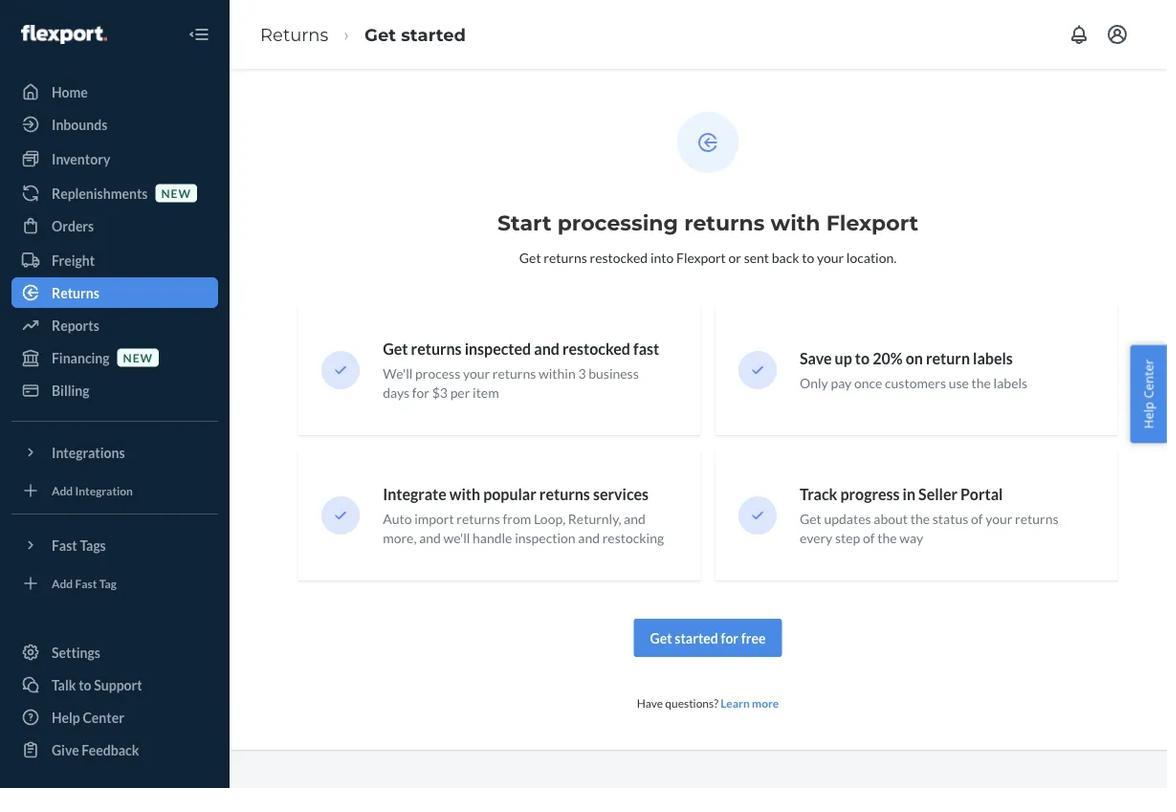 Task type: vqa. For each thing, say whether or not it's contained in the screenshot.
the rightmost 'Code'
no



Task type: locate. For each thing, give the bounding box(es) containing it.
0 horizontal spatial the
[[878, 530, 898, 547]]

2 horizontal spatial to
[[856, 349, 870, 368]]

returns link right the close navigation image
[[260, 24, 329, 45]]

talk to support
[[52, 677, 142, 694]]

new for replenishments
[[161, 186, 191, 200]]

integration
[[75, 484, 133, 498]]

0 horizontal spatial started
[[401, 24, 466, 45]]

0 horizontal spatial with
[[450, 485, 481, 504]]

labels right the return
[[974, 349, 1014, 368]]

open account menu image
[[1107, 23, 1130, 46]]

breadcrumbs navigation
[[245, 7, 482, 62]]

20%
[[873, 349, 903, 368]]

1 vertical spatial returns link
[[11, 278, 218, 308]]

save
[[800, 349, 832, 368]]

returnly,
[[568, 511, 622, 527]]

inventory link
[[11, 144, 218, 174]]

handle
[[473, 530, 513, 547]]

get for get returns restocked into flexport or sent back to your location.
[[520, 249, 541, 266]]

the right the use
[[972, 375, 992, 391]]

new down reports link
[[123, 351, 153, 365]]

to right up on the right top of page
[[856, 349, 870, 368]]

1 vertical spatial for
[[721, 630, 739, 647]]

1 vertical spatial labels
[[994, 375, 1028, 391]]

the up way
[[911, 511, 931, 527]]

orders link
[[11, 211, 218, 241]]

your inside track progress in seller portal get updates about the status of your returns every step of the way
[[986, 511, 1013, 527]]

returns down inspected
[[493, 366, 536, 382]]

talk
[[52, 677, 76, 694]]

and
[[534, 340, 560, 359], [624, 511, 646, 527], [419, 530, 441, 547], [578, 530, 600, 547]]

from
[[503, 511, 532, 527]]

the down about
[[878, 530, 898, 547]]

add fast tag link
[[11, 569, 218, 599]]

save up to 20% on return labels only pay once customers use the labels
[[800, 349, 1028, 391]]

1 vertical spatial help center
[[52, 710, 124, 726]]

1 vertical spatial the
[[911, 511, 931, 527]]

auto
[[383, 511, 412, 527]]

0 horizontal spatial returns
[[52, 285, 99, 301]]

talk to support button
[[11, 670, 218, 701]]

1 horizontal spatial center
[[1141, 360, 1158, 399]]

1 horizontal spatial help center
[[1141, 360, 1158, 429]]

1 vertical spatial new
[[123, 351, 153, 365]]

0 vertical spatial the
[[972, 375, 992, 391]]

0 horizontal spatial help
[[52, 710, 80, 726]]

flexport for with
[[827, 210, 919, 236]]

fast
[[52, 538, 77, 554], [75, 577, 97, 591]]

services
[[593, 485, 649, 504]]

fast left tags
[[52, 538, 77, 554]]

help
[[1141, 402, 1158, 429], [52, 710, 80, 726]]

your down portal
[[986, 511, 1013, 527]]

labels right the use
[[994, 375, 1028, 391]]

returns up or
[[685, 210, 765, 236]]

0 horizontal spatial flexport
[[677, 249, 726, 266]]

for inside get returns inspected and restocked fast we'll process your returns within 3 business days for $3 per item
[[412, 385, 430, 401]]

0 vertical spatial to
[[803, 249, 815, 266]]

1 horizontal spatial help
[[1141, 402, 1158, 429]]

fast tags
[[52, 538, 106, 554]]

help center
[[1141, 360, 1158, 429], [52, 710, 124, 726]]

2 vertical spatial to
[[79, 677, 91, 694]]

restocked
[[590, 249, 648, 266], [563, 340, 631, 359]]

0 horizontal spatial returns link
[[11, 278, 218, 308]]

1 horizontal spatial with
[[771, 210, 821, 236]]

flexport left or
[[677, 249, 726, 266]]

labels
[[974, 349, 1014, 368], [994, 375, 1028, 391]]

for left $3
[[412, 385, 430, 401]]

0 vertical spatial new
[[161, 186, 191, 200]]

import
[[415, 511, 454, 527]]

returns inside "breadcrumbs" navigation
[[260, 24, 329, 45]]

have
[[637, 697, 663, 711]]

of right step
[[864, 530, 876, 547]]

and down returnly,
[[578, 530, 600, 547]]

with up back
[[771, 210, 821, 236]]

home link
[[11, 77, 218, 107]]

with inside integrate with popular returns services auto import returns from loop, returnly, and more, and we'll handle inspection and restocking
[[450, 485, 481, 504]]

2 add from the top
[[52, 577, 73, 591]]

days
[[383, 385, 410, 401]]

0 vertical spatial returns
[[260, 24, 329, 45]]

once
[[855, 375, 883, 391]]

0 horizontal spatial your
[[463, 366, 490, 382]]

for left 'free'
[[721, 630, 739, 647]]

0 horizontal spatial help center
[[52, 710, 124, 726]]

of down portal
[[972, 511, 984, 527]]

0 vertical spatial center
[[1141, 360, 1158, 399]]

fast left the tag
[[75, 577, 97, 591]]

to
[[803, 249, 815, 266], [856, 349, 870, 368], [79, 677, 91, 694]]

0 vertical spatial add
[[52, 484, 73, 498]]

add fast tag
[[52, 577, 117, 591]]

0 horizontal spatial to
[[79, 677, 91, 694]]

returns inside track progress in seller portal get updates about the status of your returns every step of the way
[[1016, 511, 1059, 527]]

1 vertical spatial started
[[675, 630, 719, 647]]

center
[[1141, 360, 1158, 399], [83, 710, 124, 726]]

of
[[972, 511, 984, 527], [864, 530, 876, 547]]

1 horizontal spatial for
[[721, 630, 739, 647]]

popular
[[484, 485, 537, 504]]

use
[[949, 375, 970, 391]]

help center inside button
[[1141, 360, 1158, 429]]

add for add fast tag
[[52, 577, 73, 591]]

track
[[800, 485, 838, 504]]

returns link
[[260, 24, 329, 45], [11, 278, 218, 308]]

1 add from the top
[[52, 484, 73, 498]]

started inside get started for free button
[[675, 630, 719, 647]]

to inside save up to 20% on return labels only pay once customers use the labels
[[856, 349, 870, 368]]

0 horizontal spatial center
[[83, 710, 124, 726]]

with up import
[[450, 485, 481, 504]]

1 horizontal spatial your
[[818, 249, 845, 266]]

1 horizontal spatial of
[[972, 511, 984, 527]]

1 vertical spatial add
[[52, 577, 73, 591]]

returns link down freight link
[[11, 278, 218, 308]]

your left location.
[[818, 249, 845, 266]]

returns
[[685, 210, 765, 236], [544, 249, 588, 266], [411, 340, 462, 359], [493, 366, 536, 382], [540, 485, 591, 504], [457, 511, 501, 527], [1016, 511, 1059, 527]]

add down fast tags
[[52, 577, 73, 591]]

started for get started
[[401, 24, 466, 45]]

1 vertical spatial your
[[463, 366, 490, 382]]

center inside button
[[1141, 360, 1158, 399]]

1 horizontal spatial returns link
[[260, 24, 329, 45]]

flexport up location.
[[827, 210, 919, 236]]

0 vertical spatial help
[[1141, 402, 1158, 429]]

1 horizontal spatial returns
[[260, 24, 329, 45]]

1 vertical spatial returns
[[52, 285, 99, 301]]

get started for free button
[[634, 619, 783, 658]]

started for get started for free
[[675, 630, 719, 647]]

get started
[[365, 24, 466, 45]]

0 vertical spatial flexport
[[827, 210, 919, 236]]

give feedback button
[[11, 735, 218, 766]]

0 horizontal spatial new
[[123, 351, 153, 365]]

1 vertical spatial help
[[52, 710, 80, 726]]

0 horizontal spatial for
[[412, 385, 430, 401]]

to right back
[[803, 249, 815, 266]]

0 horizontal spatial of
[[864, 530, 876, 547]]

0 vertical spatial started
[[401, 24, 466, 45]]

restocking
[[603, 530, 665, 547]]

2 horizontal spatial the
[[972, 375, 992, 391]]

get inside "breadcrumbs" navigation
[[365, 24, 396, 45]]

add
[[52, 484, 73, 498], [52, 577, 73, 591]]

0 vertical spatial fast
[[52, 538, 77, 554]]

1 horizontal spatial flexport
[[827, 210, 919, 236]]

get started for free
[[651, 630, 766, 647]]

0 vertical spatial for
[[412, 385, 430, 401]]

get started link
[[365, 24, 466, 45]]

0 vertical spatial help center
[[1141, 360, 1158, 429]]

your up item
[[463, 366, 490, 382]]

flexport
[[827, 210, 919, 236], [677, 249, 726, 266]]

returns up the "reports"
[[52, 285, 99, 301]]

get inside track progress in seller portal get updates about the status of your returns every step of the way
[[800, 511, 822, 527]]

returns up loop,
[[540, 485, 591, 504]]

with
[[771, 210, 821, 236], [450, 485, 481, 504]]

returns up process
[[411, 340, 462, 359]]

2 vertical spatial the
[[878, 530, 898, 547]]

started inside "breadcrumbs" navigation
[[401, 24, 466, 45]]

restocked down 'processing'
[[590, 249, 648, 266]]

only
[[800, 375, 829, 391]]

progress
[[841, 485, 900, 504]]

2 vertical spatial your
[[986, 511, 1013, 527]]

0 vertical spatial returns link
[[260, 24, 329, 45]]

step
[[836, 530, 861, 547]]

to right talk
[[79, 677, 91, 694]]

1 vertical spatial with
[[450, 485, 481, 504]]

1 horizontal spatial started
[[675, 630, 719, 647]]

and up restocking
[[624, 511, 646, 527]]

returns right the close navigation image
[[260, 24, 329, 45]]

get for get returns inspected and restocked fast we'll process your returns within 3 business days for $3 per item
[[383, 340, 408, 359]]

the
[[972, 375, 992, 391], [911, 511, 931, 527], [878, 530, 898, 547]]

1 vertical spatial flexport
[[677, 249, 726, 266]]

home
[[52, 84, 88, 100]]

and inside get returns inspected and restocked fast we'll process your returns within 3 business days for $3 per item
[[534, 340, 560, 359]]

new up orders link on the left top of page
[[161, 186, 191, 200]]

settings
[[52, 645, 100, 661]]

restocked up 3
[[563, 340, 631, 359]]

2 horizontal spatial your
[[986, 511, 1013, 527]]

business
[[589, 366, 639, 382]]

get inside get returns inspected and restocked fast we'll process your returns within 3 business days for $3 per item
[[383, 340, 408, 359]]

1 vertical spatial center
[[83, 710, 124, 726]]

reports
[[52, 317, 99, 334]]

1 vertical spatial restocked
[[563, 340, 631, 359]]

learn
[[721, 697, 750, 711]]

returns up handle
[[457, 511, 501, 527]]

get inside get started for free button
[[651, 630, 673, 647]]

new
[[161, 186, 191, 200], [123, 351, 153, 365]]

0 vertical spatial your
[[818, 249, 845, 266]]

returns right status
[[1016, 511, 1059, 527]]

integrations
[[52, 445, 125, 461]]

and up within on the left top of the page
[[534, 340, 560, 359]]

started
[[401, 24, 466, 45], [675, 630, 719, 647]]

add left integration
[[52, 484, 73, 498]]

freight link
[[11, 245, 218, 276]]

1 horizontal spatial new
[[161, 186, 191, 200]]

inspected
[[465, 340, 532, 359]]

1 vertical spatial to
[[856, 349, 870, 368]]



Task type: describe. For each thing, give the bounding box(es) containing it.
fast
[[634, 340, 660, 359]]

give feedback
[[52, 742, 139, 759]]

start processing returns with flexport
[[498, 210, 919, 236]]

add integration link
[[11, 476, 218, 506]]

start
[[498, 210, 552, 236]]

flexport logo image
[[21, 25, 107, 44]]

0 vertical spatial with
[[771, 210, 821, 236]]

0 vertical spatial labels
[[974, 349, 1014, 368]]

returns down start
[[544, 249, 588, 266]]

fast inside dropdown button
[[52, 538, 77, 554]]

in
[[903, 485, 916, 504]]

tags
[[80, 538, 106, 554]]

inspection
[[515, 530, 576, 547]]

reports link
[[11, 310, 218, 341]]

get returns inspected and restocked fast we'll process your returns within 3 business days for $3 per item
[[383, 340, 660, 401]]

1 vertical spatial of
[[864, 530, 876, 547]]

customers
[[886, 375, 947, 391]]

your inside get returns inspected and restocked fast we'll process your returns within 3 business days for $3 per item
[[463, 366, 490, 382]]

updates
[[825, 511, 872, 527]]

fast tags button
[[11, 530, 218, 561]]

inbounds link
[[11, 109, 218, 140]]

processing
[[558, 210, 679, 236]]

learn more button
[[721, 696, 780, 712]]

financing
[[52, 350, 110, 366]]

to inside button
[[79, 677, 91, 694]]

close navigation image
[[188, 23, 211, 46]]

billing
[[52, 382, 90, 399]]

seller
[[919, 485, 958, 504]]

tag
[[99, 577, 117, 591]]

inventory
[[52, 151, 110, 167]]

give
[[52, 742, 79, 759]]

every
[[800, 530, 833, 547]]

inbounds
[[52, 116, 108, 133]]

returns link inside "breadcrumbs" navigation
[[260, 24, 329, 45]]

more,
[[383, 530, 417, 547]]

we'll
[[444, 530, 470, 547]]

replenishments
[[52, 185, 148, 202]]

up
[[835, 349, 853, 368]]

3
[[579, 366, 586, 382]]

freight
[[52, 252, 95, 269]]

return
[[927, 349, 971, 368]]

portal
[[961, 485, 1004, 504]]

into
[[651, 249, 674, 266]]

get returns restocked into flexport or sent back to your location.
[[520, 249, 897, 266]]

for inside button
[[721, 630, 739, 647]]

help center button
[[1131, 345, 1168, 444]]

help center link
[[11, 703, 218, 733]]

more
[[753, 697, 780, 711]]

have questions? learn more
[[637, 697, 780, 711]]

integrations button
[[11, 438, 218, 468]]

0 vertical spatial restocked
[[590, 249, 648, 266]]

about
[[874, 511, 909, 527]]

get for get started
[[365, 24, 396, 45]]

$3
[[432, 385, 448, 401]]

support
[[94, 677, 142, 694]]

integrate
[[383, 485, 447, 504]]

free
[[742, 630, 766, 647]]

item
[[473, 385, 499, 401]]

1 vertical spatial fast
[[75, 577, 97, 591]]

0 vertical spatial of
[[972, 511, 984, 527]]

loop,
[[534, 511, 566, 527]]

restocked inside get returns inspected and restocked fast we'll process your returns within 3 business days for $3 per item
[[563, 340, 631, 359]]

and down import
[[419, 530, 441, 547]]

status
[[933, 511, 969, 527]]

pay
[[831, 375, 852, 391]]

1 horizontal spatial the
[[911, 511, 931, 527]]

location.
[[847, 249, 897, 266]]

help inside button
[[1141, 402, 1158, 429]]

within
[[539, 366, 576, 382]]

flexport for into
[[677, 249, 726, 266]]

back
[[772, 249, 800, 266]]

on
[[906, 349, 924, 368]]

billing link
[[11, 375, 218, 406]]

way
[[900, 530, 924, 547]]

we'll
[[383, 366, 413, 382]]

add integration
[[52, 484, 133, 498]]

process
[[416, 366, 461, 382]]

sent
[[744, 249, 770, 266]]

the inside save up to 20% on return labels only pay once customers use the labels
[[972, 375, 992, 391]]

track progress in seller portal get updates about the status of your returns every step of the way
[[800, 485, 1059, 547]]

per
[[451, 385, 470, 401]]

questions?
[[666, 697, 719, 711]]

get for get started for free
[[651, 630, 673, 647]]

feedback
[[82, 742, 139, 759]]

add for add integration
[[52, 484, 73, 498]]

1 horizontal spatial to
[[803, 249, 815, 266]]

orders
[[52, 218, 94, 234]]

open notifications image
[[1068, 23, 1091, 46]]

new for financing
[[123, 351, 153, 365]]

or
[[729, 249, 742, 266]]



